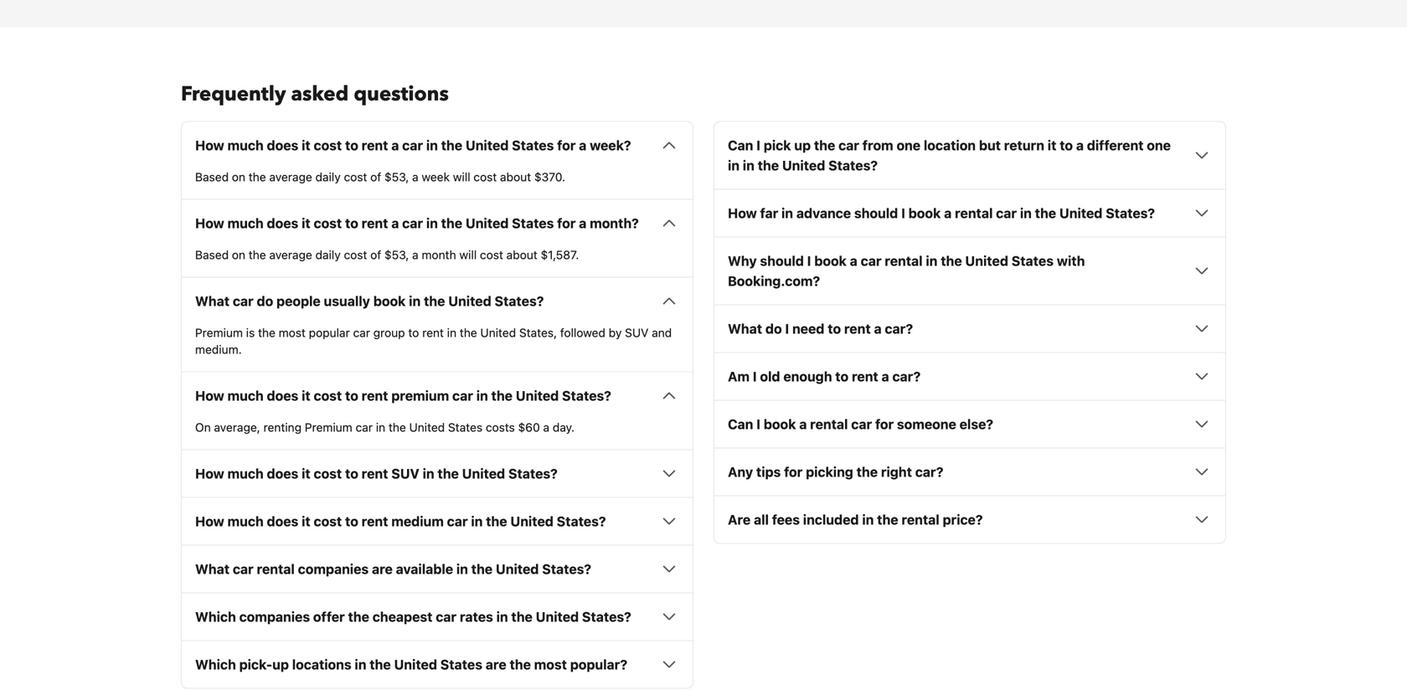 Task type: vqa. For each thing, say whether or not it's contained in the screenshot.
'In' inside Are All Fees Included In The Rental Price? dropdown button
yes



Task type: locate. For each thing, give the bounding box(es) containing it.
one right different
[[1147, 137, 1171, 153]]

2 which from the top
[[195, 656, 236, 672]]

0 vertical spatial daily
[[315, 170, 341, 184]]

1 horizontal spatial are
[[486, 656, 506, 672]]

can for can i book a rental car for someone else?
[[728, 416, 753, 432]]

i up booking.com?
[[807, 253, 811, 269]]

should up booking.com?
[[760, 253, 804, 269]]

0 horizontal spatial up
[[272, 656, 289, 672]]

3 much from the top
[[227, 388, 264, 404]]

do
[[257, 293, 273, 309], [765, 321, 782, 337]]

can up any
[[728, 416, 753, 432]]

how much does it cost to rent a car in the united states for a week?
[[195, 137, 631, 153]]

1 vertical spatial car?
[[892, 368, 921, 384]]

4 much from the top
[[227, 465, 264, 481]]

it for how much does it cost to rent a car in the united states for a week?
[[302, 137, 310, 153]]

how inside how much does it cost to rent suv in the united states? dropdown button
[[195, 465, 224, 481]]

one
[[897, 137, 921, 153], [1147, 137, 1171, 153]]

car
[[402, 137, 423, 153], [838, 137, 859, 153], [996, 205, 1017, 221], [402, 215, 423, 231], [861, 253, 881, 269], [233, 293, 254, 309], [353, 326, 370, 339], [452, 388, 473, 404], [851, 416, 872, 432], [356, 420, 373, 434], [447, 513, 468, 529], [233, 561, 254, 577], [436, 609, 457, 625]]

i inside what do i need to rent a car? dropdown button
[[785, 321, 789, 337]]

2 vertical spatial what
[[195, 561, 230, 577]]

a left month
[[412, 248, 418, 262]]

daily down asked
[[315, 170, 341, 184]]

0 vertical spatial $53,
[[384, 170, 409, 184]]

0 horizontal spatial premium
[[195, 326, 243, 339]]

i left old
[[753, 368, 757, 384]]

5 does from the top
[[267, 513, 298, 529]]

1 vertical spatial should
[[760, 253, 804, 269]]

on
[[232, 170, 245, 184], [232, 248, 245, 262]]

premium inside premium is the most popular car group to rent in the united states, followed by suv and medium.
[[195, 326, 243, 339]]

can for can i pick up the car from one location but return it to a different one in in the united states?
[[728, 137, 753, 153]]

2 does from the top
[[267, 215, 298, 231]]

usually
[[324, 293, 370, 309]]

about for month?
[[506, 248, 537, 262]]

4 does from the top
[[267, 465, 298, 481]]

can
[[728, 137, 753, 153], [728, 416, 753, 432]]

1 much from the top
[[227, 137, 264, 153]]

what car do people usually book in the united states? button
[[195, 291, 679, 311]]

much inside dropdown button
[[227, 388, 264, 404]]

about
[[500, 170, 531, 184], [506, 248, 537, 262]]

to
[[345, 137, 358, 153], [1060, 137, 1073, 153], [345, 215, 358, 231], [828, 321, 841, 337], [408, 326, 419, 339], [835, 368, 849, 384], [345, 388, 358, 404], [345, 465, 358, 481], [345, 513, 358, 529]]

should inside how far in advance should i book a rental car in the united states? dropdown button
[[854, 205, 898, 221]]

1 vertical spatial do
[[765, 321, 782, 337]]

0 vertical spatial are
[[372, 561, 393, 577]]

0 vertical spatial based
[[195, 170, 229, 184]]

1 vertical spatial of
[[370, 248, 381, 262]]

can inside can i book a rental car for someone else? dropdown button
[[728, 416, 753, 432]]

is
[[246, 326, 255, 339]]

suv up the how much does it cost to rent medium car in the united states?
[[391, 465, 419, 481]]

1 $53, from the top
[[384, 170, 409, 184]]

in inside how much does it cost to rent a car in the united states for a week? dropdown button
[[426, 137, 438, 153]]

cost inside dropdown button
[[314, 215, 342, 231]]

need
[[792, 321, 824, 337]]

$60
[[518, 420, 540, 434]]

2 average from the top
[[269, 248, 312, 262]]

1 vertical spatial up
[[272, 656, 289, 672]]

0 vertical spatial can
[[728, 137, 753, 153]]

1 vertical spatial suv
[[391, 465, 419, 481]]

companies up offer
[[298, 561, 369, 577]]

how for how far in advance should i book a rental car in the united states?
[[728, 205, 757, 221]]

to inside dropdown button
[[345, 388, 358, 404]]

0 horizontal spatial should
[[760, 253, 804, 269]]

of down how much does it cost to rent a car in the united states for a week?
[[370, 170, 381, 184]]

0 vertical spatial do
[[257, 293, 273, 309]]

1 vertical spatial about
[[506, 248, 537, 262]]

states left 'costs'
[[448, 420, 483, 434]]

1 horizontal spatial do
[[765, 321, 782, 337]]

it for how much does it cost to rent medium car in the united states?
[[302, 513, 310, 529]]

1 vertical spatial what
[[728, 321, 762, 337]]

a up based on the average daily cost of $53, a week will cost about $370.
[[391, 137, 399, 153]]

rent inside dropdown button
[[362, 388, 388, 404]]

1 horizontal spatial up
[[794, 137, 811, 153]]

companies up pick-
[[239, 609, 310, 625]]

car? up 'someone'
[[892, 368, 921, 384]]

different
[[1087, 137, 1144, 153]]

united inside can i pick up the car from one location but return it to a different one in in the united states?
[[782, 157, 825, 173]]

cost up usually
[[344, 248, 367, 262]]

premium
[[391, 388, 449, 404]]

how
[[195, 137, 224, 153], [728, 205, 757, 221], [195, 215, 224, 231], [195, 388, 224, 404], [195, 465, 224, 481], [195, 513, 224, 529]]

0 vertical spatial of
[[370, 170, 381, 184]]

a down enough
[[799, 416, 807, 432]]

most
[[279, 326, 306, 339], [534, 656, 567, 672]]

$53, for month?
[[384, 248, 409, 262]]

does
[[267, 137, 298, 153], [267, 215, 298, 231], [267, 388, 298, 404], [267, 465, 298, 481], [267, 513, 298, 529]]

0 vertical spatial will
[[453, 170, 470, 184]]

how inside how much does it cost to rent a car in the united states for a week? dropdown button
[[195, 137, 224, 153]]

do left need
[[765, 321, 782, 337]]

offer
[[313, 609, 345, 625]]

united
[[466, 137, 509, 153], [782, 157, 825, 173], [1059, 205, 1103, 221], [466, 215, 509, 231], [965, 253, 1008, 269], [448, 293, 491, 309], [480, 326, 516, 339], [516, 388, 559, 404], [409, 420, 445, 434], [462, 465, 505, 481], [510, 513, 554, 529], [496, 561, 539, 577], [536, 609, 579, 625], [394, 656, 437, 672]]

in inside are all fees included in the rental price? dropdown button
[[862, 512, 874, 527]]

am
[[728, 368, 750, 384]]

will right month
[[459, 248, 477, 262]]

1 vertical spatial will
[[459, 248, 477, 262]]

0 horizontal spatial one
[[897, 137, 921, 153]]

the inside why should i book a car rental in the united states with booking.com?
[[941, 253, 962, 269]]

does inside dropdown button
[[267, 388, 298, 404]]

to inside can i pick up the car from one location but return it to a different one in in the united states?
[[1060, 137, 1073, 153]]

about left $370.
[[500, 170, 531, 184]]

will for week?
[[453, 170, 470, 184]]

will for month?
[[459, 248, 477, 262]]

i up why should i book a car rental in the united states with booking.com?
[[901, 205, 905, 221]]

a left week
[[412, 170, 418, 184]]

0 vertical spatial premium
[[195, 326, 243, 339]]

can inside can i pick up the car from one location but return it to a different one in in the united states?
[[728, 137, 753, 153]]

1 vertical spatial most
[[534, 656, 567, 672]]

a down "advance" at the top of the page
[[850, 253, 857, 269]]

0 vertical spatial what
[[195, 293, 230, 309]]

i left need
[[785, 321, 789, 337]]

united inside why should i book a car rental in the united states with booking.com?
[[965, 253, 1008, 269]]

up left locations
[[272, 656, 289, 672]]

it
[[302, 137, 310, 153], [1048, 137, 1056, 153], [302, 215, 310, 231], [302, 388, 310, 404], [302, 465, 310, 481], [302, 513, 310, 529]]

of
[[370, 170, 381, 184], [370, 248, 381, 262]]

followed
[[560, 326, 605, 339]]

how much does it cost to rent medium car in the united states?
[[195, 513, 606, 529]]

for up $1,587.
[[557, 215, 576, 231]]

rent down what car do people usually book in the united states? dropdown button
[[422, 326, 444, 339]]

day.
[[553, 420, 575, 434]]

car inside can i pick up the car from one location but return it to a different one in in the united states?
[[838, 137, 859, 153]]

premium is the most popular car group to rent in the united states, followed by suv and medium.
[[195, 326, 672, 356]]

i
[[756, 137, 760, 153], [901, 205, 905, 221], [807, 253, 811, 269], [785, 321, 789, 337], [753, 368, 757, 384], [756, 416, 760, 432]]

do left people
[[257, 293, 273, 309]]

1 horizontal spatial one
[[1147, 137, 1171, 153]]

rent up can i book a rental car for someone else? at the bottom right of page
[[852, 368, 878, 384]]

how for how much does it cost to rent premium car in the united states?
[[195, 388, 224, 404]]

with
[[1057, 253, 1085, 269]]

most down people
[[279, 326, 306, 339]]

2 can from the top
[[728, 416, 753, 432]]

am i old enough to rent a car? button
[[728, 366, 1212, 386]]

daily
[[315, 170, 341, 184], [315, 248, 341, 262]]

will
[[453, 170, 470, 184], [459, 248, 477, 262]]

0 horizontal spatial suv
[[391, 465, 419, 481]]

car? right right
[[915, 464, 943, 480]]

1 vertical spatial which
[[195, 656, 236, 672]]

2 based from the top
[[195, 248, 229, 262]]

in inside the how much does it cost to rent medium car in the united states? dropdown button
[[471, 513, 483, 529]]

united inside dropdown button
[[466, 215, 509, 231]]

are left available
[[372, 561, 393, 577]]

premium
[[195, 326, 243, 339], [305, 420, 352, 434]]

much for how much does it cost to rent a car in the united states for a month?
[[227, 215, 264, 231]]

most left popular?
[[534, 656, 567, 672]]

cost
[[314, 137, 342, 153], [344, 170, 367, 184], [474, 170, 497, 184], [314, 215, 342, 231], [344, 248, 367, 262], [480, 248, 503, 262], [314, 388, 342, 404], [314, 465, 342, 481], [314, 513, 342, 529]]

does inside dropdown button
[[267, 215, 298, 231]]

states up $1,587.
[[512, 215, 554, 231]]

rent
[[362, 137, 388, 153], [362, 215, 388, 231], [844, 321, 871, 337], [422, 326, 444, 339], [852, 368, 878, 384], [362, 388, 388, 404], [362, 465, 388, 481], [362, 513, 388, 529]]

return
[[1004, 137, 1044, 153]]

0 vertical spatial suv
[[625, 326, 649, 339]]

suv right by
[[625, 326, 649, 339]]

can left pick at right
[[728, 137, 753, 153]]

$53, down how much does it cost to rent a car in the united states for a week?
[[384, 170, 409, 184]]

frequently
[[181, 80, 286, 108]]

$53, down how much does it cost to rent a car in the united states for a month?
[[384, 248, 409, 262]]

does for how much does it cost to rent a car in the united states for a month?
[[267, 215, 298, 231]]

in inside why should i book a car rental in the united states with booking.com?
[[926, 253, 938, 269]]

companies
[[298, 561, 369, 577], [239, 609, 310, 625]]

cost right month
[[480, 248, 503, 262]]

up
[[794, 137, 811, 153], [272, 656, 289, 672]]

frequently asked questions
[[181, 80, 449, 108]]

5 much from the top
[[227, 513, 264, 529]]

based for how much does it cost to rent a car in the united states for a month?
[[195, 248, 229, 262]]

0 vertical spatial which
[[195, 609, 236, 625]]

2 much from the top
[[227, 215, 264, 231]]

based
[[195, 170, 229, 184], [195, 248, 229, 262]]

what
[[195, 293, 230, 309], [728, 321, 762, 337], [195, 561, 230, 577]]

rent inside dropdown button
[[362, 215, 388, 231]]

cost down popular
[[314, 388, 342, 404]]

1 vertical spatial on
[[232, 248, 245, 262]]

for left 'someone'
[[875, 416, 894, 432]]

on for how much does it cost to rent a car in the united states for a month?
[[232, 248, 245, 262]]

2 of from the top
[[370, 248, 381, 262]]

much for how much does it cost to rent medium car in the united states?
[[227, 513, 264, 529]]

car inside dropdown button
[[452, 388, 473, 404]]

up right pick at right
[[794, 137, 811, 153]]

average
[[269, 170, 312, 184], [269, 248, 312, 262]]

0 horizontal spatial are
[[372, 561, 393, 577]]

states? inside can i pick up the car from one location but return it to a different one in in the united states?
[[828, 157, 878, 173]]

much inside dropdown button
[[227, 215, 264, 231]]

people
[[276, 293, 321, 309]]

how inside how far in advance should i book a rental car in the united states? dropdown button
[[728, 205, 757, 221]]

suv inside how much does it cost to rent suv in the united states? dropdown button
[[391, 465, 419, 481]]

a left different
[[1076, 137, 1084, 153]]

will right week
[[453, 170, 470, 184]]

all
[[754, 512, 769, 527]]

united inside dropdown button
[[516, 388, 559, 404]]

to up on average, renting premium car in the united states costs $60 a day. at the left bottom of the page
[[345, 388, 358, 404]]

i left pick at right
[[756, 137, 760, 153]]

one right from
[[897, 137, 921, 153]]

cost up based on the average daily cost of $53, a month will cost about $1,587.
[[314, 215, 342, 231]]

how inside the how much does it cost to rent medium car in the united states? dropdown button
[[195, 513, 224, 529]]

2 $53, from the top
[[384, 248, 409, 262]]

of for how much does it cost to rent a car in the united states for a week?
[[370, 170, 381, 184]]

rent right need
[[844, 321, 871, 337]]

to up based on the average daily cost of $53, a month will cost about $1,587.
[[345, 215, 358, 231]]

does for how much does it cost to rent a car in the united states for a week?
[[267, 137, 298, 153]]

rent up on average, renting premium car in the united states costs $60 a day. at the left bottom of the page
[[362, 388, 388, 404]]

based on the average daily cost of $53, a week will cost about $370.
[[195, 170, 565, 184]]

on for how much does it cost to rent a car in the united states for a week?
[[232, 170, 245, 184]]

1 average from the top
[[269, 170, 312, 184]]

book down "advance" at the top of the page
[[814, 253, 847, 269]]

$53,
[[384, 170, 409, 184], [384, 248, 409, 262]]

1 vertical spatial daily
[[315, 248, 341, 262]]

it for how much does it cost to rent premium car in the united states?
[[302, 388, 310, 404]]

should right "advance" at the top of the page
[[854, 205, 898, 221]]

which for which companies offer the cheapest car rates  in the united states?
[[195, 609, 236, 625]]

0 vertical spatial about
[[500, 170, 531, 184]]

1 horizontal spatial most
[[534, 656, 567, 672]]

most inside dropdown button
[[534, 656, 567, 672]]

1 vertical spatial can
[[728, 416, 753, 432]]

it inside dropdown button
[[302, 388, 310, 404]]

1 horizontal spatial premium
[[305, 420, 352, 434]]

0 vertical spatial up
[[794, 137, 811, 153]]

to up based on the average daily cost of $53, a week will cost about $370.
[[345, 137, 358, 153]]

1 vertical spatial premium
[[305, 420, 352, 434]]

medium
[[391, 513, 444, 529]]

states,
[[519, 326, 557, 339]]

it for how much does it cost to rent suv in the united states?
[[302, 465, 310, 481]]

i inside why should i book a car rental in the united states with booking.com?
[[807, 253, 811, 269]]

about for week?
[[500, 170, 531, 184]]

should
[[854, 205, 898, 221], [760, 253, 804, 269]]

0 horizontal spatial most
[[279, 326, 306, 339]]

car? down why should i book a car rental in the united states with booking.com?
[[885, 321, 913, 337]]

1 can from the top
[[728, 137, 753, 153]]

0 horizontal spatial do
[[257, 293, 273, 309]]

0 vertical spatial on
[[232, 170, 245, 184]]

how inside how much does it cost to rent premium car in the united states? dropdown button
[[195, 388, 224, 404]]

suv inside premium is the most popular car group to rent in the united states, followed by suv and medium.
[[625, 326, 649, 339]]

1 of from the top
[[370, 170, 381, 184]]

which companies offer the cheapest car rates  in the united states? button
[[195, 607, 679, 627]]

2 daily from the top
[[315, 248, 341, 262]]

1 horizontal spatial suv
[[625, 326, 649, 339]]

1 vertical spatial $53,
[[384, 248, 409, 262]]

2 on from the top
[[232, 248, 245, 262]]

premium up medium. on the left
[[195, 326, 243, 339]]

rent up based on the average daily cost of $53, a month will cost about $1,587.
[[362, 215, 388, 231]]

1 horizontal spatial should
[[854, 205, 898, 221]]

are down rates on the left of the page
[[486, 656, 506, 672]]

in inside which companies offer the cheapest car rates  in the united states? dropdown button
[[496, 609, 508, 625]]

why should i book a car rental in the united states with booking.com? button
[[728, 251, 1212, 291]]

0 vertical spatial average
[[269, 170, 312, 184]]

pick-
[[239, 656, 272, 672]]

how for how much does it cost to rent medium car in the united states?
[[195, 513, 224, 529]]

states left with
[[1012, 253, 1054, 269]]

3 does from the top
[[267, 388, 298, 404]]

a inside why should i book a car rental in the united states with booking.com?
[[850, 253, 857, 269]]

to right return
[[1060, 137, 1073, 153]]

how inside the how much does it cost to rent a car in the united states for a month? dropdown button
[[195, 215, 224, 231]]

are
[[372, 561, 393, 577], [486, 656, 506, 672]]

old
[[760, 368, 780, 384]]

book down old
[[764, 416, 796, 432]]

0 vertical spatial car?
[[885, 321, 913, 337]]

about left $1,587.
[[506, 248, 537, 262]]

how far in advance should i book a rental car in the united states? button
[[728, 203, 1212, 223]]

a up based on the average daily cost of $53, a month will cost about $1,587.
[[391, 215, 399, 231]]

1 based from the top
[[195, 170, 229, 184]]

how much does it cost to rent suv in the united states?
[[195, 465, 558, 481]]

1 on from the top
[[232, 170, 245, 184]]

suv
[[625, 326, 649, 339], [391, 465, 419, 481]]

1 vertical spatial are
[[486, 656, 506, 672]]

how much does it cost to rent premium car in the united states?
[[195, 388, 611, 404]]

i up tips
[[756, 416, 760, 432]]

popular?
[[570, 656, 627, 672]]

0 vertical spatial should
[[854, 205, 898, 221]]

daily up usually
[[315, 248, 341, 262]]

rent up based on the average daily cost of $53, a week will cost about $370.
[[362, 137, 388, 153]]

to inside premium is the most popular car group to rent in the united states, followed by suv and medium.
[[408, 326, 419, 339]]

1 vertical spatial average
[[269, 248, 312, 262]]

premium right renting
[[305, 420, 352, 434]]

of up what car do people usually book in the united states? on the left of the page
[[370, 248, 381, 262]]

1 daily from the top
[[315, 170, 341, 184]]

cost right week
[[474, 170, 497, 184]]

1 does from the top
[[267, 137, 298, 153]]

what for what car do people usually book in the united states?
[[195, 293, 230, 309]]

1 vertical spatial based
[[195, 248, 229, 262]]

cost down how much does it cost to rent a car in the united states for a week?
[[344, 170, 367, 184]]

it inside dropdown button
[[302, 215, 310, 231]]

much
[[227, 137, 264, 153], [227, 215, 264, 231], [227, 388, 264, 404], [227, 465, 264, 481], [227, 513, 264, 529]]

1 which from the top
[[195, 609, 236, 625]]

states?
[[828, 157, 878, 173], [1106, 205, 1155, 221], [495, 293, 544, 309], [562, 388, 611, 404], [508, 465, 558, 481], [557, 513, 606, 529], [542, 561, 591, 577], [582, 609, 631, 625]]

0 vertical spatial most
[[279, 326, 306, 339]]

to right group
[[408, 326, 419, 339]]

in inside what car do people usually book in the united states? dropdown button
[[409, 293, 421, 309]]



Task type: describe. For each thing, give the bounding box(es) containing it.
from
[[862, 137, 893, 153]]

rent left medium
[[362, 513, 388, 529]]

far
[[760, 205, 778, 221]]

states down rates on the left of the page
[[440, 656, 482, 672]]

a up can i book a rental car for someone else? at the bottom right of page
[[882, 368, 889, 384]]

else?
[[960, 416, 993, 432]]

pick
[[764, 137, 791, 153]]

medium.
[[195, 342, 242, 356]]

asked
[[291, 80, 349, 108]]

week?
[[590, 137, 631, 153]]

rent down on average, renting premium car in the united states costs $60 a day. at the left bottom of the page
[[362, 465, 388, 481]]

fees
[[772, 512, 800, 527]]

what do i need to rent a car? button
[[728, 318, 1212, 339]]

in inside the how much does it cost to rent a car in the united states for a month? dropdown button
[[426, 215, 438, 231]]

to inside dropdown button
[[345, 215, 358, 231]]

to down on average, renting premium car in the united states costs $60 a day. at the left bottom of the page
[[345, 465, 358, 481]]

what car rental companies are available in the united states? button
[[195, 559, 679, 579]]

a down why should i book a car rental in the united states with booking.com?
[[874, 321, 882, 337]]

car inside premium is the most popular car group to rent in the united states, followed by suv and medium.
[[353, 326, 370, 339]]

in inside how much does it cost to rent suv in the united states? dropdown button
[[423, 465, 434, 481]]

average for how much does it cost to rent a car in the united states for a month?
[[269, 248, 312, 262]]

a left month?
[[579, 215, 587, 231]]

picking
[[806, 464, 853, 480]]

$1,587.
[[541, 248, 579, 262]]

any tips for picking the right car? button
[[728, 462, 1212, 482]]

can i pick up the car from one location but return it to a different one in in the united states? button
[[728, 135, 1212, 175]]

2 vertical spatial car?
[[915, 464, 943, 480]]

i inside how far in advance should i book a rental car in the united states? dropdown button
[[901, 205, 905, 221]]

which companies offer the cheapest car rates  in the united states?
[[195, 609, 631, 625]]

average,
[[214, 420, 260, 434]]

should inside why should i book a car rental in the united states with booking.com?
[[760, 253, 804, 269]]

how much does it cost to rent a car in the united states for a month? button
[[195, 213, 679, 233]]

book inside why should i book a car rental in the united states with booking.com?
[[814, 253, 847, 269]]

states? inside dropdown button
[[562, 388, 611, 404]]

what car rental companies are available in the united states?
[[195, 561, 591, 577]]

can i book a rental car for someone else?
[[728, 416, 993, 432]]

in inside premium is the most popular car group to rent in the united states, followed by suv and medium.
[[447, 326, 456, 339]]

states inside why should i book a car rental in the united states with booking.com?
[[1012, 253, 1054, 269]]

states inside dropdown button
[[512, 215, 554, 231]]

for right tips
[[784, 464, 803, 480]]

$53, for week?
[[384, 170, 409, 184]]

i inside can i book a rental car for someone else? dropdown button
[[756, 416, 760, 432]]

by
[[609, 326, 622, 339]]

cost inside dropdown button
[[314, 388, 342, 404]]

month
[[422, 248, 456, 262]]

does for how much does it cost to rent medium car in the united states?
[[267, 513, 298, 529]]

based for how much does it cost to rent a car in the united states for a week?
[[195, 170, 229, 184]]

a down can i pick up the car from one location but return it to a different one in in the united states?
[[944, 205, 952, 221]]

the inside dropdown button
[[441, 215, 462, 231]]

on average, renting premium car in the united states costs $60 a day.
[[195, 420, 575, 434]]

average for how much does it cost to rent a car in the united states for a week?
[[269, 170, 312, 184]]

month?
[[590, 215, 639, 231]]

available
[[396, 561, 453, 577]]

in inside what car rental companies are available in the united states? dropdown button
[[456, 561, 468, 577]]

i inside can i pick up the car from one location but return it to a different one in in the united states?
[[756, 137, 760, 153]]

included
[[803, 512, 859, 527]]

how much does it cost to rent a car in the united states for a week? button
[[195, 135, 679, 155]]

book up why should i book a car rental in the united states with booking.com?
[[908, 205, 941, 221]]

what do i need to rent a car?
[[728, 321, 913, 337]]

rates
[[460, 609, 493, 625]]

1 vertical spatial companies
[[239, 609, 310, 625]]

and
[[652, 326, 672, 339]]

of for how much does it cost to rent a car in the united states for a month?
[[370, 248, 381, 262]]

what for what car rental companies are available in the united states?
[[195, 561, 230, 577]]

based on the average daily cost of $53, a month will cost about $1,587.
[[195, 248, 579, 262]]

are all fees included in the rental price? button
[[728, 509, 1212, 530]]

cost down how much does it cost to rent suv in the united states? on the left of the page
[[314, 513, 342, 529]]

the inside dropdown button
[[491, 388, 513, 404]]

any
[[728, 464, 753, 480]]

car? for what do i need to rent a car?
[[885, 321, 913, 337]]

daily for how much does it cost to rent a car in the united states for a month?
[[315, 248, 341, 262]]

rental inside why should i book a car rental in the united states with booking.com?
[[885, 253, 923, 269]]

am i old enough to rent a car?
[[728, 368, 921, 384]]

renting
[[263, 420, 302, 434]]

how for how much does it cost to rent a car in the united states for a month?
[[195, 215, 224, 231]]

which for which pick-up locations in the united states are the most popular?
[[195, 656, 236, 672]]

much for how much does it cost to rent suv in the united states?
[[227, 465, 264, 481]]

how much does it cost to rent premium car in the united states? button
[[195, 386, 679, 406]]

in inside which pick-up locations in the united states are the most popular? dropdown button
[[355, 656, 366, 672]]

most inside premium is the most popular car group to rent in the united states, followed by suv and medium.
[[279, 326, 306, 339]]

someone
[[897, 416, 956, 432]]

booking.com?
[[728, 273, 820, 289]]

much for how much does it cost to rent premium car in the united states?
[[227, 388, 264, 404]]

advance
[[796, 205, 851, 221]]

daily for how much does it cost to rent a car in the united states for a week?
[[315, 170, 341, 184]]

in inside how much does it cost to rent premium car in the united states? dropdown button
[[476, 388, 488, 404]]

right
[[881, 464, 912, 480]]

car inside dropdown button
[[402, 215, 423, 231]]

much for how much does it cost to rent a car in the united states for a week?
[[227, 137, 264, 153]]

book up group
[[373, 293, 406, 309]]

2 one from the left
[[1147, 137, 1171, 153]]

what car do people usually book in the united states?
[[195, 293, 544, 309]]

for up $370.
[[557, 137, 576, 153]]

1 one from the left
[[897, 137, 921, 153]]

cheapest
[[372, 609, 433, 625]]

why should i book a car rental in the united states with booking.com?
[[728, 253, 1085, 289]]

are all fees included in the rental price?
[[728, 512, 983, 527]]

how for how much does it cost to rent a car in the united states for a week?
[[195, 137, 224, 153]]

rent inside premium is the most popular car group to rent in the united states, followed by suv and medium.
[[422, 326, 444, 339]]

locations
[[292, 656, 351, 672]]

i inside am i old enough to rent a car? dropdown button
[[753, 368, 757, 384]]

but
[[979, 137, 1001, 153]]

a right the $60
[[543, 420, 549, 434]]

what for what do i need to rent a car?
[[728, 321, 762, 337]]

costs
[[486, 420, 515, 434]]

which pick-up locations in the united states are the most popular? button
[[195, 654, 679, 674]]

does for how much does it cost to rent suv in the united states?
[[267, 465, 298, 481]]

can i book a rental car for someone else? button
[[728, 414, 1212, 434]]

group
[[373, 326, 405, 339]]

how for how much does it cost to rent suv in the united states?
[[195, 465, 224, 481]]

does for how much does it cost to rent premium car in the united states?
[[267, 388, 298, 404]]

how much does it cost to rent a car in the united states for a month?
[[195, 215, 639, 231]]

price?
[[943, 512, 983, 527]]

how much does it cost to rent suv in the united states? button
[[195, 463, 679, 483]]

any tips for picking the right car?
[[728, 464, 943, 480]]

to right enough
[[835, 368, 849, 384]]

enough
[[783, 368, 832, 384]]

to right need
[[828, 321, 841, 337]]

it for how much does it cost to rent a car in the united states for a month?
[[302, 215, 310, 231]]

popular
[[309, 326, 350, 339]]

car? for am i old enough to rent a car?
[[892, 368, 921, 384]]

questions
[[354, 80, 449, 108]]

states up $370.
[[512, 137, 554, 153]]

united inside premium is the most popular car group to rent in the united states, followed by suv and medium.
[[480, 326, 516, 339]]

why
[[728, 253, 757, 269]]

it inside can i pick up the car from one location but return it to a different one in in the united states?
[[1048, 137, 1056, 153]]

week
[[422, 170, 450, 184]]

0 vertical spatial companies
[[298, 561, 369, 577]]

a left week?
[[579, 137, 587, 153]]

$370.
[[534, 170, 565, 184]]

can i pick up the car from one location but return it to a different one in in the united states?
[[728, 137, 1171, 173]]

are
[[728, 512, 751, 527]]

how much does it cost to rent medium car in the united states? button
[[195, 511, 679, 531]]

location
[[924, 137, 976, 153]]

cost down asked
[[314, 137, 342, 153]]

on
[[195, 420, 211, 434]]

up inside can i pick up the car from one location but return it to a different one in in the united states?
[[794, 137, 811, 153]]

to down how much does it cost to rent suv in the united states? on the left of the page
[[345, 513, 358, 529]]

cost down on average, renting premium car in the united states costs $60 a day. at the left bottom of the page
[[314, 465, 342, 481]]

car inside why should i book a car rental in the united states with booking.com?
[[861, 253, 881, 269]]

for inside dropdown button
[[557, 215, 576, 231]]

how far in advance should i book a rental car in the united states?
[[728, 205, 1155, 221]]

tips
[[756, 464, 781, 480]]

which pick-up locations in the united states are the most popular?
[[195, 656, 627, 672]]

a inside can i pick up the car from one location but return it to a different one in in the united states?
[[1076, 137, 1084, 153]]



